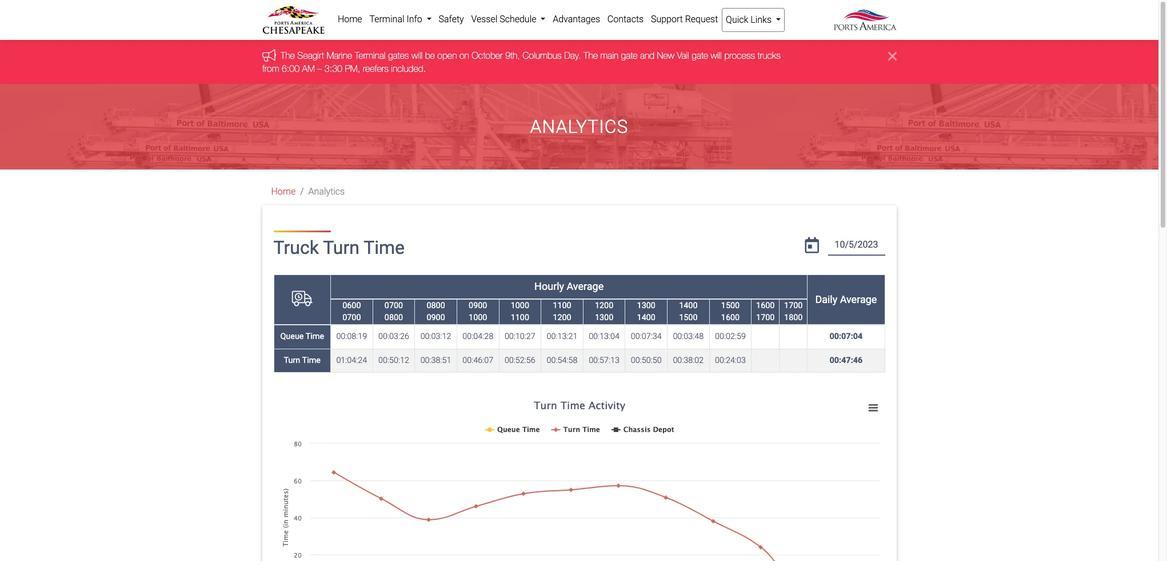Task type: locate. For each thing, give the bounding box(es) containing it.
vessel schedule
[[471, 14, 539, 25]]

0 vertical spatial home
[[338, 14, 362, 25]]

turn down queue
[[284, 356, 300, 366]]

1500 up '00:03:48'
[[679, 313, 698, 323]]

turn
[[323, 237, 360, 259], [284, 356, 300, 366]]

1500 up 00:02:59
[[721, 301, 740, 311]]

1 horizontal spatial 1300
[[637, 301, 656, 311]]

1200 up 00:13:04
[[595, 301, 614, 311]]

main
[[600, 51, 618, 61]]

1 vertical spatial 0900
[[427, 313, 445, 323]]

0800 0900
[[427, 301, 445, 323]]

1300 up 00:13:04
[[595, 313, 614, 323]]

6:00
[[281, 63, 299, 74]]

0 horizontal spatial 1200
[[553, 313, 572, 323]]

1 vertical spatial average
[[840, 294, 877, 306]]

00:38:51
[[421, 356, 451, 366]]

1200 up 00:13:21
[[553, 313, 572, 323]]

daily
[[815, 294, 838, 306]]

1500
[[721, 301, 740, 311], [679, 313, 698, 323]]

truck turn time
[[274, 237, 405, 259]]

0 vertical spatial 1100
[[553, 301, 572, 311]]

0 vertical spatial average
[[567, 281, 604, 293]]

1300 up 00:07:34
[[637, 301, 656, 311]]

1 vertical spatial 0800
[[385, 313, 403, 323]]

1 horizontal spatial 0800
[[427, 301, 445, 311]]

be
[[425, 51, 435, 61]]

the up the 6:00
[[280, 51, 295, 61]]

will left be
[[411, 51, 422, 61]]

0900 up 00:03:12
[[427, 313, 445, 323]]

00:02:59
[[715, 332, 746, 342]]

vessel schedule link
[[468, 8, 549, 31]]

01:04:24
[[336, 356, 367, 366]]

1 vertical spatial 1600
[[721, 313, 740, 323]]

0900
[[469, 301, 487, 311], [427, 313, 445, 323]]

0700
[[385, 301, 403, 311], [343, 313, 361, 323]]

0800 up 00:03:12
[[427, 301, 445, 311]]

terminal
[[370, 14, 405, 25], [355, 51, 385, 61]]

1 horizontal spatial gate
[[692, 51, 708, 61]]

2 the from the left
[[583, 51, 598, 61]]

00:57:13
[[589, 356, 620, 366]]

0 horizontal spatial turn
[[284, 356, 300, 366]]

1000
[[511, 301, 529, 311], [469, 313, 487, 323]]

1700 1800
[[784, 301, 803, 323]]

1400 1500
[[679, 301, 698, 323]]

home link
[[334, 8, 366, 31], [271, 186, 296, 197]]

0 vertical spatial turn
[[323, 237, 360, 259]]

1 horizontal spatial 1400
[[679, 301, 698, 311]]

home inside home link
[[338, 14, 362, 25]]

0 vertical spatial terminal
[[370, 14, 405, 25]]

1 vertical spatial time
[[306, 332, 324, 342]]

1 vertical spatial 1200
[[553, 313, 572, 323]]

request
[[685, 14, 718, 25]]

1 horizontal spatial average
[[840, 294, 877, 306]]

00:10:27
[[505, 332, 536, 342]]

00:13:04
[[589, 332, 620, 342]]

0 horizontal spatial 0700
[[343, 313, 361, 323]]

0 vertical spatial 1700
[[784, 301, 803, 311]]

average
[[567, 281, 604, 293], [840, 294, 877, 306]]

1 vertical spatial 1400
[[637, 313, 656, 323]]

1 will from the left
[[411, 51, 422, 61]]

the right 'day.'
[[583, 51, 598, 61]]

3:30
[[324, 63, 342, 74]]

1100 down hourly
[[553, 301, 572, 311]]

1800
[[784, 313, 803, 323]]

terminal info
[[370, 14, 425, 25]]

1 vertical spatial 1000
[[469, 313, 487, 323]]

1000 up the 00:10:27
[[511, 301, 529, 311]]

1200
[[595, 301, 614, 311], [553, 313, 572, 323]]

0 vertical spatial analytics
[[530, 116, 629, 138]]

0 horizontal spatial 0900
[[427, 313, 445, 323]]

0800
[[427, 301, 445, 311], [385, 313, 403, 323]]

from
[[262, 63, 279, 74]]

the
[[280, 51, 295, 61], [583, 51, 598, 61]]

0 horizontal spatial 1300
[[595, 313, 614, 323]]

1 horizontal spatial turn
[[323, 237, 360, 259]]

1 vertical spatial home
[[271, 186, 296, 197]]

0 vertical spatial 1300
[[637, 301, 656, 311]]

will left process
[[711, 51, 722, 61]]

hourly
[[535, 281, 564, 293]]

0900 up the 00:04:28
[[469, 301, 487, 311]]

1100
[[553, 301, 572, 311], [511, 313, 529, 323]]

terminal up reefers
[[355, 51, 385, 61]]

0 horizontal spatial analytics
[[308, 186, 345, 197]]

0 horizontal spatial home link
[[271, 186, 296, 197]]

1600 left 1700 1800
[[756, 301, 775, 311]]

average up 1200 1300
[[567, 281, 604, 293]]

terminal info link
[[366, 8, 435, 31]]

1 horizontal spatial the
[[583, 51, 598, 61]]

vail
[[677, 51, 689, 61]]

1 vertical spatial turn
[[284, 356, 300, 366]]

time
[[364, 237, 405, 259], [306, 332, 324, 342], [302, 356, 321, 366]]

0 horizontal spatial will
[[411, 51, 422, 61]]

1 vertical spatial 1100
[[511, 313, 529, 323]]

00:03:12
[[421, 332, 451, 342]]

1700
[[784, 301, 803, 311], [756, 313, 775, 323]]

support request
[[651, 14, 718, 25]]

00:38:02
[[673, 356, 704, 366]]

quick links link
[[722, 8, 785, 32]]

1 horizontal spatial 1100
[[553, 301, 572, 311]]

00:03:26
[[378, 332, 409, 342]]

home for bottom home link
[[271, 186, 296, 197]]

quick links
[[726, 14, 774, 25]]

1600 up 00:02:59
[[721, 313, 740, 323]]

am
[[302, 63, 315, 74]]

0 vertical spatial 0900
[[469, 301, 487, 311]]

1 horizontal spatial 1000
[[511, 301, 529, 311]]

0 horizontal spatial 1600
[[721, 313, 740, 323]]

0 horizontal spatial home
[[271, 186, 296, 197]]

1700 up 1800
[[784, 301, 803, 311]]

0 horizontal spatial 1700
[[756, 313, 775, 323]]

analytics
[[530, 116, 629, 138], [308, 186, 345, 197]]

1 horizontal spatial 1500
[[721, 301, 740, 311]]

1100 up the 00:10:27
[[511, 313, 529, 323]]

1400
[[679, 301, 698, 311], [637, 313, 656, 323]]

0 vertical spatial time
[[364, 237, 405, 259]]

2 vertical spatial time
[[302, 356, 321, 366]]

0 vertical spatial home link
[[334, 8, 366, 31]]

terminal left info
[[370, 14, 405, 25]]

safety link
[[435, 8, 468, 31]]

0700 0800
[[385, 301, 403, 323]]

home for home link to the right
[[338, 14, 362, 25]]

will
[[411, 51, 422, 61], [711, 51, 722, 61]]

terminal inside the seagirt marine terminal gates will be open on october 9th, columbus day. the main gate and new vail gate will process trucks from 6:00 am – 3:30 pm, reefers included.
[[355, 51, 385, 61]]

1 horizontal spatial 1200
[[595, 301, 614, 311]]

turn right truck
[[323, 237, 360, 259]]

1600
[[756, 301, 775, 311], [721, 313, 740, 323]]

1400 up 00:07:34
[[637, 313, 656, 323]]

home
[[338, 14, 362, 25], [271, 186, 296, 197]]

advantages
[[553, 14, 600, 25]]

1700 left 1800
[[756, 313, 775, 323]]

0800 up 00:03:26
[[385, 313, 403, 323]]

None text field
[[828, 236, 885, 256]]

1000 up the 00:04:28
[[469, 313, 487, 323]]

1 horizontal spatial home link
[[334, 8, 366, 31]]

marine
[[326, 51, 352, 61]]

00:24:03
[[715, 356, 746, 366]]

1400 up '00:03:48'
[[679, 301, 698, 311]]

1 vertical spatial analytics
[[308, 186, 345, 197]]

0 horizontal spatial gate
[[621, 51, 637, 61]]

00:47:46
[[830, 356, 863, 366]]

gate right vail
[[692, 51, 708, 61]]

schedule
[[500, 14, 537, 25]]

pm,
[[345, 63, 360, 74]]

average right daily
[[840, 294, 877, 306]]

00:07:34
[[631, 332, 662, 342]]

day.
[[564, 51, 581, 61]]

gate left the and
[[621, 51, 637, 61]]

0700 down '0600'
[[343, 313, 361, 323]]

the seagirt marine terminal gates will be open on october 9th, columbus day. the main gate and new vail gate will process trucks from 6:00 am – 3:30 pm, reefers included. link
[[262, 51, 781, 74]]

1 the from the left
[[280, 51, 295, 61]]

1 horizontal spatial 0700
[[385, 301, 403, 311]]

1 vertical spatial 1500
[[679, 313, 698, 323]]

0 horizontal spatial 1100
[[511, 313, 529, 323]]

0 vertical spatial 1600
[[756, 301, 775, 311]]

1 vertical spatial terminal
[[355, 51, 385, 61]]

1300
[[637, 301, 656, 311], [595, 313, 614, 323]]

process
[[724, 51, 755, 61]]

new
[[657, 51, 674, 61]]

1 horizontal spatial home
[[338, 14, 362, 25]]

1 horizontal spatial will
[[711, 51, 722, 61]]

0700 up 00:03:26
[[385, 301, 403, 311]]

0 horizontal spatial 0800
[[385, 313, 403, 323]]

1 vertical spatial 0700
[[343, 313, 361, 323]]

0 horizontal spatial the
[[280, 51, 295, 61]]

0 horizontal spatial 1500
[[679, 313, 698, 323]]

0 vertical spatial 0800
[[427, 301, 445, 311]]



Task type: vqa. For each thing, say whether or not it's contained in the screenshot.


Task type: describe. For each thing, give the bounding box(es) containing it.
trucks
[[758, 51, 781, 61]]

included.
[[391, 63, 426, 74]]

calendar day image
[[805, 238, 819, 254]]

00:04:28
[[463, 332, 493, 342]]

the seagirt marine terminal gates will be open on october 9th, columbus day. the main gate and new vail gate will process trucks from 6:00 am – 3:30 pm, reefers included. alert
[[0, 40, 1159, 84]]

9th,
[[505, 51, 520, 61]]

seagirt
[[297, 51, 324, 61]]

support
[[651, 14, 683, 25]]

on
[[459, 51, 469, 61]]

00:50:12
[[378, 356, 409, 366]]

00:50:50
[[631, 356, 662, 366]]

–
[[317, 63, 322, 74]]

00:54:58
[[547, 356, 578, 366]]

1200 1300
[[595, 301, 614, 323]]

contacts link
[[604, 8, 647, 31]]

00:03:48
[[673, 332, 704, 342]]

links
[[751, 14, 772, 25]]

support request link
[[647, 8, 722, 31]]

0 horizontal spatial average
[[567, 281, 604, 293]]

and
[[640, 51, 654, 61]]

0600
[[343, 301, 361, 311]]

0 vertical spatial 1000
[[511, 301, 529, 311]]

vessel
[[471, 14, 498, 25]]

reefers
[[363, 63, 388, 74]]

1100 1200
[[553, 301, 572, 323]]

0 vertical spatial 1400
[[679, 301, 698, 311]]

1000 1100
[[511, 301, 529, 323]]

1 vertical spatial home link
[[271, 186, 296, 197]]

advantages link
[[549, 8, 604, 31]]

1300 1400
[[637, 301, 656, 323]]

00:13:21
[[547, 332, 578, 342]]

0900 1000
[[469, 301, 487, 323]]

time for 00:08:19
[[306, 332, 324, 342]]

0 vertical spatial 1500
[[721, 301, 740, 311]]

0 horizontal spatial 1400
[[637, 313, 656, 323]]

time for 01:04:24
[[302, 356, 321, 366]]

open
[[437, 51, 457, 61]]

1 horizontal spatial 1700
[[784, 301, 803, 311]]

bullhorn image
[[262, 49, 280, 62]]

1600 1700
[[756, 301, 775, 323]]

turn time
[[284, 356, 321, 366]]

queue
[[280, 332, 304, 342]]

october
[[472, 51, 503, 61]]

hourly average daily average
[[535, 281, 877, 306]]

quick
[[726, 14, 749, 25]]

safety
[[439, 14, 464, 25]]

0600 0700
[[343, 301, 361, 323]]

1 horizontal spatial 0900
[[469, 301, 487, 311]]

info
[[407, 14, 422, 25]]

1 horizontal spatial 1600
[[756, 301, 775, 311]]

2 gate from the left
[[692, 51, 708, 61]]

columbus
[[522, 51, 562, 61]]

00:08:19
[[336, 332, 367, 342]]

0 vertical spatial 1200
[[595, 301, 614, 311]]

00:07:04
[[830, 332, 863, 342]]

1 horizontal spatial analytics
[[530, 116, 629, 138]]

the seagirt marine terminal gates will be open on october 9th, columbus day. the main gate and new vail gate will process trucks from 6:00 am – 3:30 pm, reefers included.
[[262, 51, 781, 74]]

2 will from the left
[[711, 51, 722, 61]]

close image
[[888, 49, 897, 63]]

truck
[[274, 237, 319, 259]]

0 horizontal spatial 1000
[[469, 313, 487, 323]]

0 vertical spatial 0700
[[385, 301, 403, 311]]

00:52:56
[[505, 356, 536, 366]]

1 gate from the left
[[621, 51, 637, 61]]

1 vertical spatial 1700
[[756, 313, 775, 323]]

gates
[[388, 51, 409, 61]]

00:46:07
[[463, 356, 493, 366]]

1 vertical spatial 1300
[[595, 313, 614, 323]]

contacts
[[608, 14, 644, 25]]

queue time
[[280, 332, 324, 342]]

1500 1600
[[721, 301, 740, 323]]



